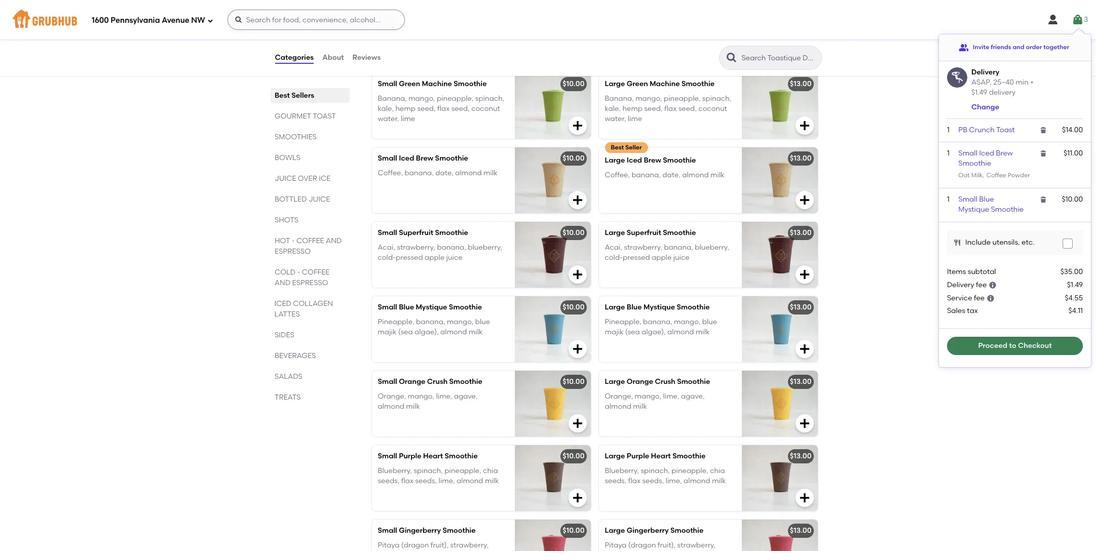 Task type: describe. For each thing, give the bounding box(es) containing it.
large purple heart smoothie
[[605, 452, 706, 461]]

coffee for hot
[[296, 237, 324, 245]]

sales
[[947, 306, 965, 315]]

hemp for large
[[623, 104, 643, 113]]

powder
[[1008, 172, 1030, 179]]

coffee
[[986, 172, 1006, 179]]

bottled
[[274, 195, 307, 204]]

categories
[[275, 53, 314, 62]]

large iced brew smoothie image
[[742, 148, 818, 214]]

bowls tab
[[274, 153, 345, 163]]

delivery for asap,
[[972, 68, 1000, 77]]

cold
[[274, 268, 295, 277]]

service fee
[[947, 294, 985, 303]]

0 horizontal spatial small blue mystique smoothie
[[378, 303, 482, 312]]

$13.00 for banana, mango, pineapple, spinach, kale, hemp seed, flax seed, coconut water, lime
[[790, 80, 812, 88]]

gourmet toast
[[274, 112, 336, 121]]

1 horizontal spatial smoothies
[[370, 49, 435, 62]]

change button
[[972, 102, 999, 112]]

3 button
[[1072, 11, 1088, 29]]

pressed for large
[[623, 253, 650, 262]]

pb crunch toast
[[959, 126, 1015, 134]]

water, for small
[[378, 115, 399, 123]]

subtotal
[[968, 267, 996, 276]]

large green machine smoothie image
[[742, 73, 818, 139]]

smoothies tab
[[274, 132, 345, 142]]

checkout
[[1018, 341, 1052, 350]]

mystique for $10.00
[[416, 303, 447, 312]]

fruit), for small gingerberry smoothie
[[431, 541, 449, 550]]

large orange crush smoothie image
[[742, 371, 818, 437]]

shots
[[274, 216, 298, 225]]

$4.11
[[1069, 306, 1083, 315]]

0 horizontal spatial iced
[[399, 154, 414, 163]]

service
[[947, 294, 972, 303]]

small iced brew smoothie inside tooltip
[[959, 149, 1013, 168]]

2 $13.00 from the top
[[790, 154, 812, 163]]

$13.00 for pitaya (dragon fruit), strawberry, mango, lime, ginger, agave, coconu
[[790, 527, 812, 535]]

- for cold
[[297, 268, 300, 277]]

crunch
[[969, 126, 995, 134]]

proceed to checkout
[[978, 341, 1052, 350]]

(dragon for large
[[628, 541, 656, 550]]

small green machine smoothie
[[378, 80, 487, 88]]

pb
[[959, 126, 968, 134]]

delivery
[[989, 88, 1016, 97]]

best sellers tab
[[274, 90, 345, 101]]

orange for large
[[627, 378, 653, 386]]

small iced brew smoothie image
[[515, 148, 591, 214]]

search icon image
[[725, 52, 738, 64]]

pineapple, for small purple heart smoothie
[[445, 467, 481, 475]]

toast
[[996, 126, 1015, 134]]

1 seed, from the left
[[417, 104, 436, 113]]

about button
[[322, 40, 344, 76]]

smoothies inside tab
[[274, 133, 316, 141]]

milk
[[971, 172, 983, 179]]

0 horizontal spatial juice
[[274, 174, 296, 183]]

coconut for large green machine smoothie
[[698, 104, 727, 113]]

majik for large
[[605, 328, 624, 336]]

large purple heart smoothie image
[[742, 446, 818, 512]]

to
[[1009, 341, 1016, 350]]

proceed to checkout button
[[947, 337, 1083, 355]]

1600
[[92, 16, 109, 25]]

invite friends and order together button
[[959, 39, 1069, 57]]

and for cold - coffee and espresso
[[274, 279, 290, 287]]

$14.00
[[1062, 126, 1083, 134]]

blueberry, for large
[[605, 467, 639, 475]]

$4.55
[[1065, 294, 1083, 303]]

change
[[972, 103, 999, 111]]

1 for pb crunch toast
[[947, 126, 950, 134]]

asap,
[[972, 78, 992, 86]]

pitaya for large
[[605, 541, 627, 550]]

juice over ice tab
[[274, 173, 345, 184]]

2 seeds, from the left
[[415, 477, 437, 485]]

and
[[1013, 44, 1025, 51]]

2 horizontal spatial mystique
[[959, 205, 989, 214]]

blue for small blue mystique smoothie
[[475, 318, 490, 326]]

pitaya (dragon fruit), strawberry, mango, lime, ginger, agave, coconu for small gingerberry smoothie
[[378, 541, 503, 551]]

kale, for small
[[378, 104, 394, 113]]

large blue mystique smoothie
[[605, 303, 710, 312]]

fee for delivery fee
[[976, 281, 987, 289]]

25–40
[[993, 78, 1014, 86]]

best seller
[[611, 144, 642, 151]]

strawberry, down the large superfruit smoothie
[[624, 243, 662, 252]]

nw
[[191, 16, 205, 25]]

orange, mango, lime, agave, almond milk for large
[[605, 392, 705, 411]]

juice for large superfruit smoothie
[[673, 253, 690, 262]]

main navigation navigation
[[0, 0, 1096, 40]]

sellers
[[291, 91, 314, 100]]

categories button
[[274, 40, 314, 76]]

cold- for small
[[378, 253, 396, 262]]

4 seeds, from the left
[[642, 477, 664, 485]]

large superfruit smoothie
[[605, 229, 696, 237]]

treats tab
[[274, 392, 345, 403]]

reviews button
[[352, 40, 381, 76]]

fee for service fee
[[974, 294, 985, 303]]

and for hot - coffee and espresso
[[326, 237, 341, 245]]

acai, strawberry, banana, blueberry, cold-pressed apple juice for large superfruit smoothie
[[605, 243, 729, 262]]

strawberry, down small superfruit smoothie
[[397, 243, 435, 252]]

pineapple, for small
[[378, 318, 414, 326]]

large orange crush smoothie
[[605, 378, 710, 386]]

large for large superfruit smoothie
[[605, 229, 625, 237]]

friends
[[991, 44, 1011, 51]]

coffee for cold
[[302, 268, 329, 277]]

flax down small green machine smoothie on the left top of page
[[437, 104, 450, 113]]

$10.00 for banana, mango, pineapple, spinach, kale, hemp seed, flax seed, coconut water, lime
[[563, 80, 585, 88]]

etc.
[[1022, 238, 1035, 247]]

seller
[[625, 144, 642, 151]]

lime, down the small gingerberry smoothie
[[406, 551, 422, 551]]

best for best seller
[[611, 144, 624, 151]]

iced collagen lattes
[[274, 300, 333, 319]]

crush for small
[[427, 378, 448, 386]]

$10.00 inside tooltip
[[1062, 195, 1083, 204]]

2 horizontal spatial brew
[[996, 149, 1013, 158]]

small gingerberry smoothie image
[[515, 520, 591, 551]]

small iced brew smoothie link
[[959, 149, 1013, 168]]

blueberry, for small superfruit smoothie
[[468, 243, 502, 252]]

treats
[[274, 393, 300, 402]]

banana, for small
[[378, 94, 407, 103]]

machine for large
[[650, 80, 680, 88]]

small for pitaya (dragon fruit), strawberry, mango, lime, ginger, agave, coconu
[[378, 527, 397, 535]]

date, for small iced brew smoothie
[[435, 169, 454, 177]]

min
[[1016, 78, 1029, 86]]

reviews
[[353, 53, 381, 62]]

order
[[1026, 44, 1042, 51]]

blueberry, for large superfruit smoothie
[[695, 243, 729, 252]]

hot - coffee and espresso
[[274, 237, 341, 256]]

smoothie inside small blue mystique smoothie link
[[991, 205, 1024, 214]]

1600 pennsylvania avenue nw
[[92, 16, 205, 25]]

over
[[298, 174, 317, 183]]

delivery icon image
[[947, 67, 967, 88]]

hot - coffee and espresso tab
[[274, 236, 345, 257]]

0 horizontal spatial brew
[[416, 154, 433, 163]]

$10.00 for acai, strawberry, banana, blueberry, cold-pressed apple juice
[[563, 229, 585, 237]]

blue for $13.00
[[627, 303, 642, 312]]

best sellers
[[274, 91, 314, 100]]

small purple heart smoothie
[[378, 452, 478, 461]]

small purple heart smoothie image
[[515, 446, 591, 512]]

1 horizontal spatial iced
[[627, 156, 642, 165]]

1 seeds, from the left
[[378, 477, 400, 485]]

$10.00 for coffee, banana, date, almond milk
[[563, 154, 585, 163]]

oat
[[959, 172, 970, 179]]

small for blueberry, spinach, pineapple, chia seeds, flax seeds, lime, almond milk
[[378, 452, 397, 461]]

invite friends and order together
[[973, 44, 1069, 51]]

$35.00
[[1061, 267, 1083, 276]]

blue for large blue mystique smoothie
[[702, 318, 717, 326]]

algae), for small
[[415, 328, 439, 336]]

small blue mystique smoothie image
[[515, 297, 591, 363]]

toast
[[313, 112, 336, 121]]

small green machine smoothie image
[[515, 73, 591, 139]]

coffee, banana, date, almond milk for small iced brew smoothie
[[378, 169, 498, 177]]

pineapple, for large green machine smoothie
[[664, 94, 701, 103]]

acai, for large
[[605, 243, 622, 252]]

juice for small superfruit smoothie
[[446, 253, 463, 262]]

large iced brew smoothie
[[605, 156, 696, 165]]

water, for large
[[605, 115, 626, 123]]

agave, down large orange crush smoothie
[[681, 392, 705, 401]]

cold - coffee and espresso
[[274, 268, 329, 287]]

about
[[322, 53, 344, 62]]

pennsylvania
[[111, 16, 160, 25]]

delivery asap, 25–40 min • $1.49 delivery
[[972, 68, 1033, 97]]

$11.00
[[1064, 149, 1083, 158]]

1 vertical spatial $1.49
[[1067, 281, 1083, 289]]

lime, down the large gingerberry smoothie
[[633, 551, 649, 551]]

kale, for large
[[605, 104, 621, 113]]

hot
[[274, 237, 290, 245]]

large for large green machine smoothie
[[605, 80, 625, 88]]

sides
[[274, 331, 294, 340]]

salads
[[274, 372, 302, 381]]

pb crunch toast link
[[959, 126, 1015, 134]]

small for orange, mango, lime, agave, almond milk
[[378, 378, 397, 386]]

small orange crush smoothie
[[378, 378, 482, 386]]

pitaya for small
[[378, 541, 400, 550]]

collagen
[[293, 300, 333, 308]]

invite
[[973, 44, 989, 51]]

large green machine smoothie
[[605, 80, 715, 88]]

small blue mystique smoothie link
[[959, 195, 1024, 214]]

pineapple, for large
[[605, 318, 641, 326]]

ginger, for small
[[424, 551, 448, 551]]

0 horizontal spatial small iced brew smoothie
[[378, 154, 468, 163]]

lime, down large orange crush smoothie
[[663, 392, 679, 401]]

gourmet toast tab
[[274, 111, 345, 122]]

tax
[[967, 306, 978, 315]]



Task type: vqa. For each thing, say whether or not it's contained in the screenshot.


Task type: locate. For each thing, give the bounding box(es) containing it.
2 banana, mango, pineapple, spinach, kale, hemp seed, flax seed, coconut water, lime from the left
[[605, 94, 731, 123]]

0 vertical spatial smoothies
[[370, 49, 435, 62]]

2 orange from the left
[[627, 378, 653, 386]]

2 pressed from the left
[[623, 253, 650, 262]]

1 horizontal spatial brew
[[644, 156, 661, 165]]

small gingerberry smoothie
[[378, 527, 476, 535]]

0 horizontal spatial -
[[292, 237, 295, 245]]

1 horizontal spatial date,
[[663, 171, 681, 179]]

Search Toastique Dupont Circle search field
[[741, 53, 818, 63]]

lime up seller
[[628, 115, 642, 123]]

2 blue from the left
[[702, 318, 717, 326]]

ginger, down the small gingerberry smoothie
[[424, 551, 448, 551]]

2 ginger, from the left
[[651, 551, 675, 551]]

fruit), down the small gingerberry smoothie
[[431, 541, 449, 550]]

1 horizontal spatial cold-
[[605, 253, 623, 262]]

1 banana, mango, pineapple, spinach, kale, hemp seed, flax seed, coconut water, lime from the left
[[378, 94, 504, 123]]

1 horizontal spatial algae),
[[642, 328, 666, 336]]

1 kale, from the left
[[378, 104, 394, 113]]

- for hot
[[292, 237, 295, 245]]

(dragon down the large gingerberry smoothie
[[628, 541, 656, 550]]

1 hemp from the left
[[396, 104, 416, 113]]

2 apple from the left
[[652, 253, 672, 262]]

small for pineapple, banana, mango, blue majik (sea algae), almond milk
[[378, 303, 397, 312]]

gingerberry for small
[[399, 527, 441, 535]]

2 pineapple, from the left
[[605, 318, 641, 326]]

1 vertical spatial -
[[297, 268, 300, 277]]

1 acai, strawberry, banana, blueberry, cold-pressed apple juice from the left
[[378, 243, 502, 262]]

apple down small superfruit smoothie
[[425, 253, 445, 262]]

together
[[1044, 44, 1069, 51]]

2 cold- from the left
[[605, 253, 623, 262]]

banana, for large iced brew smoothie
[[632, 171, 661, 179]]

algae), for large
[[642, 328, 666, 336]]

fruit), for large gingerberry smoothie
[[658, 541, 676, 550]]

0 horizontal spatial superfruit
[[399, 229, 433, 237]]

superfruit for small
[[399, 229, 433, 237]]

1 fruit), from the left
[[431, 541, 449, 550]]

items subtotal
[[947, 267, 996, 276]]

heart
[[423, 452, 443, 461], [651, 452, 671, 461]]

orange, mango, lime, agave, almond milk down large orange crush smoothie
[[605, 392, 705, 411]]

bottled juice
[[274, 195, 330, 204]]

0 horizontal spatial date,
[[435, 169, 454, 177]]

1 superfruit from the left
[[399, 229, 433, 237]]

1 blueberry, from the left
[[468, 243, 502, 252]]

1 green from the left
[[399, 80, 420, 88]]

juice over ice
[[274, 174, 330, 183]]

6 large from the top
[[605, 452, 625, 461]]

2 lime from the left
[[628, 115, 642, 123]]

tooltip containing delivery
[[939, 28, 1091, 367]]

large
[[605, 80, 625, 88], [605, 156, 625, 165], [605, 229, 625, 237], [605, 303, 625, 312], [605, 378, 625, 386], [605, 452, 625, 461], [605, 527, 625, 535]]

shots tab
[[274, 215, 345, 226]]

1 horizontal spatial $1.49
[[1067, 281, 1083, 289]]

$10.00 for blueberry, spinach, pineapple, chia seeds, flax seeds, lime, almond milk
[[563, 452, 585, 461]]

$1.49 inside delivery asap, 25–40 min • $1.49 delivery
[[972, 88, 987, 97]]

heart for small
[[423, 452, 443, 461]]

banana, down small green machine smoothie on the left top of page
[[378, 94, 407, 103]]

pressed down the large superfruit smoothie
[[623, 253, 650, 262]]

blueberry, spinach, pineapple, chia seeds, flax seeds, lime, almond milk down the large purple heart smoothie
[[605, 467, 726, 485]]

- right hot
[[292, 237, 295, 245]]

1 horizontal spatial juice
[[308, 195, 330, 204]]

avenue
[[162, 16, 189, 25]]

2 gingerberry from the left
[[627, 527, 669, 535]]

0 horizontal spatial gingerberry
[[399, 527, 441, 535]]

coffee,
[[378, 169, 403, 177], [605, 171, 630, 179]]

agave,
[[454, 392, 478, 401], [681, 392, 705, 401], [449, 551, 473, 551], [676, 551, 700, 551]]

1 ginger, from the left
[[424, 551, 448, 551]]

banana, for small blue mystique smoothie
[[416, 318, 445, 326]]

include utensils, etc.
[[965, 238, 1035, 247]]

lime, down the large purple heart smoothie
[[666, 477, 682, 485]]

and inside cold - coffee and espresso
[[274, 279, 290, 287]]

1 horizontal spatial banana, mango, pineapple, spinach, kale, hemp seed, flax seed, coconut water, lime
[[605, 94, 731, 123]]

pineapple, down large green machine smoothie
[[664, 94, 701, 103]]

1 vertical spatial juice
[[308, 195, 330, 204]]

-
[[292, 237, 295, 245], [297, 268, 300, 277]]

1 horizontal spatial kale,
[[605, 104, 621, 113]]

majik for small
[[378, 328, 396, 336]]

orange, down large orange crush smoothie
[[605, 392, 633, 401]]

2 acai, from the left
[[605, 243, 622, 252]]

2 algae), from the left
[[642, 328, 666, 336]]

smoothies down gourmet
[[274, 133, 316, 141]]

0 vertical spatial best
[[274, 91, 290, 100]]

1 left small iced brew smoothie link
[[947, 149, 950, 158]]

- inside cold - coffee and espresso
[[297, 268, 300, 277]]

cold- down small superfruit smoothie
[[378, 253, 396, 262]]

large for large purple heart smoothie
[[605, 452, 625, 461]]

1 vertical spatial best
[[611, 144, 624, 151]]

acai, down the large superfruit smoothie
[[605, 243, 622, 252]]

1 horizontal spatial banana,
[[605, 94, 634, 103]]

2 orange, mango, lime, agave, almond milk from the left
[[605, 392, 705, 411]]

1 horizontal spatial orange
[[627, 378, 653, 386]]

2 pitaya from the left
[[605, 541, 627, 550]]

2 majik from the left
[[605, 328, 624, 336]]

svg image inside 3 button
[[1072, 14, 1084, 26]]

0 horizontal spatial cold-
[[378, 253, 396, 262]]

1 horizontal spatial mystique
[[644, 303, 675, 312]]

algae), down large blue mystique smoothie
[[642, 328, 666, 336]]

banana, mango, pineapple, spinach, kale, hemp seed, flax seed, coconut water, lime for small
[[378, 94, 504, 123]]

banana, for large
[[605, 94, 634, 103]]

ginger, for large
[[651, 551, 675, 551]]

2 acai, strawberry, banana, blueberry, cold-pressed apple juice from the left
[[605, 243, 729, 262]]

1 horizontal spatial and
[[326, 237, 341, 245]]

juice down the large superfruit smoothie
[[673, 253, 690, 262]]

3 1 from the top
[[947, 195, 950, 204]]

1 horizontal spatial blueberry,
[[695, 243, 729, 252]]

0 horizontal spatial (dragon
[[401, 541, 429, 550]]

espresso up collagen
[[292, 279, 328, 287]]

small for acai, strawberry, banana, blueberry, cold-pressed apple juice
[[378, 229, 397, 237]]

2 blueberry, from the left
[[605, 467, 639, 475]]

acai, strawberry, banana, blueberry, cold-pressed apple juice for small superfruit smoothie
[[378, 243, 502, 262]]

apple
[[425, 253, 445, 262], [652, 253, 672, 262]]

pineapple, for small green machine smoothie
[[437, 94, 474, 103]]

fee down subtotal on the right
[[976, 281, 987, 289]]

algae),
[[415, 328, 439, 336], [642, 328, 666, 336]]

1 water, from the left
[[378, 115, 399, 123]]

gingerberry for large
[[627, 527, 669, 535]]

1 (sea from the left
[[398, 328, 413, 336]]

$1.49
[[972, 88, 987, 97], [1067, 281, 1083, 289]]

gingerberry
[[399, 527, 441, 535], [627, 527, 669, 535]]

large blue mystique smoothie image
[[742, 297, 818, 363]]

acai, strawberry, banana, blueberry, cold-pressed apple juice down small superfruit smoothie
[[378, 243, 502, 262]]

ice
[[319, 174, 330, 183]]

2 blueberry, spinach, pineapple, chia seeds, flax seeds, lime, almond milk from the left
[[605, 467, 726, 485]]

pineapple,
[[437, 94, 474, 103], [664, 94, 701, 103], [445, 467, 481, 475], [672, 467, 708, 475]]

svg image
[[1072, 14, 1084, 26], [571, 120, 584, 132], [798, 120, 811, 132], [1040, 126, 1048, 134], [1040, 196, 1048, 204], [571, 269, 584, 281], [798, 269, 811, 281], [989, 281, 997, 289], [571, 343, 584, 355], [798, 343, 811, 355], [571, 418, 584, 430], [571, 492, 584, 504]]

banana, mango, pineapple, spinach, kale, hemp seed, flax seed, coconut water, lime down small green machine smoothie on the left top of page
[[378, 94, 504, 123]]

0 horizontal spatial orange,
[[378, 392, 406, 401]]

delivery fee
[[947, 281, 987, 289]]

1 horizontal spatial blue
[[627, 303, 642, 312]]

4 seed, from the left
[[678, 104, 697, 113]]

1 horizontal spatial acai, strawberry, banana, blueberry, cold-pressed apple juice
[[605, 243, 729, 262]]

1 $13.00 from the top
[[790, 80, 812, 88]]

bottled juice tab
[[274, 194, 345, 205]]

juice down the ice in the top of the page
[[308, 195, 330, 204]]

items
[[947, 267, 966, 276]]

1 horizontal spatial gingerberry
[[627, 527, 669, 535]]

0 horizontal spatial mystique
[[416, 303, 447, 312]]

$1.49 down asap,
[[972, 88, 987, 97]]

iced
[[979, 149, 994, 158], [399, 154, 414, 163], [627, 156, 642, 165]]

strawberry, down the large gingerberry smoothie
[[677, 541, 716, 550]]

1 horizontal spatial pineapple,
[[605, 318, 641, 326]]

5 large from the top
[[605, 378, 625, 386]]

$10.00 for pitaya (dragon fruit), strawberry, mango, lime, ginger, agave, coconu
[[563, 527, 585, 535]]

1 horizontal spatial acai,
[[605, 243, 622, 252]]

hemp for small
[[396, 104, 416, 113]]

orange
[[399, 378, 425, 386], [627, 378, 653, 386]]

1 horizontal spatial small blue mystique smoothie
[[959, 195, 1024, 214]]

2 (dragon from the left
[[628, 541, 656, 550]]

1 for small blue mystique smoothie
[[947, 195, 950, 204]]

small superfruit smoothie
[[378, 229, 468, 237]]

iced collagen lattes tab
[[274, 298, 345, 320]]

juice down small superfruit smoothie
[[446, 253, 463, 262]]

2 green from the left
[[627, 80, 648, 88]]

coffee down shots tab
[[296, 237, 324, 245]]

2 1 from the top
[[947, 149, 950, 158]]

green for small
[[399, 80, 420, 88]]

2 banana, from the left
[[605, 94, 634, 103]]

0 horizontal spatial acai, strawberry, banana, blueberry, cold-pressed apple juice
[[378, 243, 502, 262]]

orange, mango, lime, agave, almond milk for small
[[378, 392, 478, 411]]

0 horizontal spatial pressed
[[396, 253, 423, 262]]

2 fruit), from the left
[[658, 541, 676, 550]]

1 crush from the left
[[427, 378, 448, 386]]

pineapple, down small purple heart smoothie on the left bottom of the page
[[445, 467, 481, 475]]

heart for large
[[651, 452, 671, 461]]

delivery for fee
[[947, 281, 974, 289]]

fee up tax
[[974, 294, 985, 303]]

coffee, for small
[[378, 169, 403, 177]]

tooltip
[[939, 28, 1091, 367]]

1 apple from the left
[[425, 253, 445, 262]]

majik
[[378, 328, 396, 336], [605, 328, 624, 336]]

1 orange, from the left
[[378, 392, 406, 401]]

1 horizontal spatial blueberry,
[[605, 467, 639, 475]]

0 vertical spatial 1
[[947, 126, 950, 134]]

4 large from the top
[[605, 303, 625, 312]]

0 horizontal spatial pineapple,
[[378, 318, 414, 326]]

3 seed, from the left
[[644, 104, 663, 113]]

and down shots tab
[[326, 237, 341, 245]]

ginger, down the large gingerberry smoothie
[[651, 551, 675, 551]]

1 left pb
[[947, 126, 950, 134]]

flax down small purple heart smoothie on the left bottom of the page
[[401, 477, 414, 485]]

mystique for $13.00
[[644, 303, 675, 312]]

lime
[[401, 115, 415, 123], [628, 115, 642, 123]]

banana, mango, pineapple, spinach, kale, hemp seed, flax seed, coconut water, lime down large green machine smoothie
[[605, 94, 731, 123]]

oat milk coffee powder
[[959, 172, 1030, 179]]

hemp
[[396, 104, 416, 113], [623, 104, 643, 113]]

1 pineapple, from the left
[[378, 318, 414, 326]]

fruit),
[[431, 541, 449, 550], [658, 541, 676, 550]]

acai, strawberry, banana, blueberry, cold-pressed apple juice down the large superfruit smoothie
[[605, 243, 729, 262]]

blueberry, down small purple heart smoothie on the left bottom of the page
[[378, 467, 412, 475]]

1 horizontal spatial pressed
[[623, 253, 650, 262]]

agave, down the large gingerberry smoothie
[[676, 551, 700, 551]]

large for large gingerberry smoothie
[[605, 527, 625, 535]]

1 orange from the left
[[399, 378, 425, 386]]

1 vertical spatial and
[[274, 279, 290, 287]]

small for coffee, banana, date, almond milk
[[378, 154, 397, 163]]

1 horizontal spatial ginger,
[[651, 551, 675, 551]]

0 horizontal spatial blueberry,
[[378, 467, 412, 475]]

0 horizontal spatial banana, mango, pineapple, spinach, kale, hemp seed, flax seed, coconut water, lime
[[378, 94, 504, 123]]

agave, down small orange crush smoothie
[[454, 392, 478, 401]]

flax down the large purple heart smoothie
[[628, 477, 641, 485]]

blueberry, spinach, pineapple, chia seeds, flax seeds, lime, almond milk for small purple heart smoothie
[[378, 467, 499, 485]]

espresso inside hot - coffee and espresso
[[274, 247, 310, 256]]

2 hemp from the left
[[623, 104, 643, 113]]

0 horizontal spatial heart
[[423, 452, 443, 461]]

banana, mango, pineapple, spinach, kale, hemp seed, flax seed, coconut water, lime
[[378, 94, 504, 123], [605, 94, 731, 123]]

1 horizontal spatial (dragon
[[628, 541, 656, 550]]

$10.00 for orange, mango, lime, agave, almond milk
[[563, 378, 585, 386]]

acai,
[[378, 243, 395, 252], [605, 243, 622, 252]]

large gingerberry smoothie image
[[742, 520, 818, 551]]

$13.00 for acai, strawberry, banana, blueberry, cold-pressed apple juice
[[790, 229, 812, 237]]

1 horizontal spatial chia
[[710, 467, 725, 475]]

blue
[[979, 195, 994, 204], [399, 303, 414, 312], [627, 303, 642, 312]]

juice down bowls
[[274, 174, 296, 183]]

proceed
[[978, 341, 1008, 350]]

1 1 from the top
[[947, 126, 950, 134]]

acai, down small superfruit smoothie
[[378, 243, 395, 252]]

blueberry,
[[378, 467, 412, 475], [605, 467, 639, 475]]

apple down the large superfruit smoothie
[[652, 253, 672, 262]]

pineapple, for large purple heart smoothie
[[672, 467, 708, 475]]

banana, for small iced brew smoothie
[[405, 169, 434, 177]]

orange, mango, lime, agave, almond milk down small orange crush smoothie
[[378, 392, 478, 411]]

0 horizontal spatial machine
[[422, 80, 452, 88]]

1 cold- from the left
[[378, 253, 396, 262]]

2 machine from the left
[[650, 80, 680, 88]]

beverages tab
[[274, 351, 345, 361]]

large gingerberry smoothie
[[605, 527, 704, 535]]

apple for large superfruit smoothie
[[652, 253, 672, 262]]

1 lime from the left
[[401, 115, 415, 123]]

0 horizontal spatial crush
[[427, 378, 448, 386]]

and down cold
[[274, 279, 290, 287]]

pitaya (dragon fruit), strawberry, mango, lime, ginger, agave, coconu down the large gingerberry smoothie
[[605, 541, 730, 551]]

acai, for small
[[378, 243, 395, 252]]

0 vertical spatial and
[[326, 237, 341, 245]]

blueberry, spinach, pineapple, chia seeds, flax seeds, lime, almond milk down small purple heart smoothie on the left bottom of the page
[[378, 467, 499, 485]]

cold- down the large superfruit smoothie
[[605, 253, 623, 262]]

2 pineapple, banana, mango, blue majik (sea algae), almond milk from the left
[[605, 318, 717, 336]]

1 blue from the left
[[475, 318, 490, 326]]

espresso for cold
[[292, 279, 328, 287]]

2 water, from the left
[[605, 115, 626, 123]]

7 $13.00 from the top
[[790, 527, 812, 535]]

0 horizontal spatial orange
[[399, 378, 425, 386]]

include
[[965, 238, 991, 247]]

1 heart from the left
[[423, 452, 443, 461]]

coffee, banana, date, almond milk for large iced brew smoothie
[[605, 171, 725, 179]]

strawberry, down the small gingerberry smoothie
[[450, 541, 489, 550]]

7 large from the top
[[605, 527, 625, 535]]

large for large blue mystique smoothie
[[605, 303, 625, 312]]

1 gingerberry from the left
[[399, 527, 441, 535]]

machine
[[422, 80, 452, 88], [650, 80, 680, 88]]

1 horizontal spatial blueberry, spinach, pineapple, chia seeds, flax seeds, lime, almond milk
[[605, 467, 726, 485]]

espresso down hot
[[274, 247, 310, 256]]

3 $13.00 from the top
[[790, 229, 812, 237]]

2 crush from the left
[[655, 378, 675, 386]]

blueberry, for small
[[378, 467, 412, 475]]

0 horizontal spatial fruit),
[[431, 541, 449, 550]]

juice
[[274, 174, 296, 183], [308, 195, 330, 204]]

smoothies up small green machine smoothie on the left top of page
[[370, 49, 435, 62]]

4 $13.00 from the top
[[790, 303, 812, 312]]

1 pitaya (dragon fruit), strawberry, mango, lime, ginger, agave, coconu from the left
[[378, 541, 503, 551]]

gourmet
[[274, 112, 311, 121]]

kale,
[[378, 104, 394, 113], [605, 104, 621, 113]]

1 large from the top
[[605, 80, 625, 88]]

3 seeds, from the left
[[605, 477, 627, 485]]

0 vertical spatial $1.49
[[972, 88, 987, 97]]

sales tax
[[947, 306, 978, 315]]

purple
[[399, 452, 421, 461], [627, 452, 649, 461]]

1 algae), from the left
[[415, 328, 439, 336]]

pineapple, down the large purple heart smoothie
[[672, 467, 708, 475]]

2 orange, from the left
[[605, 392, 633, 401]]

coffee inside cold - coffee and espresso
[[302, 268, 329, 277]]

1 horizontal spatial machine
[[650, 80, 680, 88]]

pitaya (dragon fruit), strawberry, mango, lime, ginger, agave, coconu
[[378, 541, 503, 551], [605, 541, 730, 551]]

orange for small
[[399, 378, 425, 386]]

0 vertical spatial small blue mystique smoothie
[[959, 195, 1024, 214]]

delivery inside delivery asap, 25–40 min • $1.49 delivery
[[972, 68, 1000, 77]]

(dragon for small
[[401, 541, 429, 550]]

0 horizontal spatial pitaya
[[378, 541, 400, 550]]

1 horizontal spatial orange, mango, lime, agave, almond milk
[[605, 392, 705, 411]]

1 horizontal spatial pitaya (dragon fruit), strawberry, mango, lime, ginger, agave, coconu
[[605, 541, 730, 551]]

agave, down the small gingerberry smoothie
[[449, 551, 473, 551]]

banana, mango, pineapple, spinach, kale, hemp seed, flax seed, coconut water, lime for large
[[605, 94, 731, 123]]

0 horizontal spatial lime
[[401, 115, 415, 123]]

0 horizontal spatial juice
[[446, 253, 463, 262]]

1 blueberry, from the left
[[378, 467, 412, 475]]

2 chia from the left
[[710, 467, 725, 475]]

•
[[1031, 78, 1033, 86]]

coffee inside hot - coffee and espresso
[[296, 237, 324, 245]]

1 vertical spatial delivery
[[947, 281, 974, 289]]

0 vertical spatial -
[[292, 237, 295, 245]]

1 horizontal spatial purple
[[627, 452, 649, 461]]

fruit), down the large gingerberry smoothie
[[658, 541, 676, 550]]

bowls
[[274, 154, 300, 162]]

coconut for small green machine smoothie
[[471, 104, 500, 113]]

0 horizontal spatial $1.49
[[972, 88, 987, 97]]

ginger,
[[424, 551, 448, 551], [651, 551, 675, 551]]

1 vertical spatial fee
[[974, 294, 985, 303]]

1 vertical spatial coffee
[[302, 268, 329, 277]]

banana,
[[378, 94, 407, 103], [605, 94, 634, 103]]

lattes
[[274, 310, 300, 319]]

1 horizontal spatial juice
[[673, 253, 690, 262]]

large superfruit smoothie image
[[742, 222, 818, 288]]

3 large from the top
[[605, 229, 625, 237]]

date, for large iced brew smoothie
[[663, 171, 681, 179]]

coffee down hot - coffee and espresso tab on the top
[[302, 268, 329, 277]]

superfruit for large
[[627, 229, 661, 237]]

smoothies
[[370, 49, 435, 62], [274, 133, 316, 141]]

blueberry, down the large purple heart smoothie
[[605, 467, 639, 475]]

1 horizontal spatial water,
[[605, 115, 626, 123]]

chia for large purple heart smoothie
[[710, 467, 725, 475]]

best left sellers
[[274, 91, 290, 100]]

pineapple, down small green machine smoothie on the left top of page
[[437, 94, 474, 103]]

1 for small iced brew smoothie
[[947, 149, 950, 158]]

1 chia from the left
[[483, 467, 498, 475]]

(sea for large
[[625, 328, 640, 336]]

large for large iced brew smoothie
[[605, 156, 625, 165]]

2 horizontal spatial blue
[[979, 195, 994, 204]]

1 orange, mango, lime, agave, almond milk from the left
[[378, 392, 478, 411]]

delivery up asap,
[[972, 68, 1000, 77]]

1 pressed from the left
[[396, 253, 423, 262]]

0 vertical spatial fee
[[976, 281, 987, 289]]

crush for large
[[655, 378, 675, 386]]

1 juice from the left
[[446, 253, 463, 262]]

- inside hot - coffee and espresso
[[292, 237, 295, 245]]

0 horizontal spatial banana,
[[378, 94, 407, 103]]

pressed down small superfruit smoothie
[[396, 253, 423, 262]]

2 kale, from the left
[[605, 104, 621, 113]]

5 $13.00 from the top
[[790, 378, 812, 386]]

1 horizontal spatial pitaya
[[605, 541, 627, 550]]

flax down large green machine smoothie
[[664, 104, 677, 113]]

0 horizontal spatial blue
[[399, 303, 414, 312]]

2 (sea from the left
[[625, 328, 640, 336]]

banana, for large blue mystique smoothie
[[643, 318, 672, 326]]

orange, for large
[[605, 392, 633, 401]]

orange, down small orange crush smoothie
[[378, 392, 406, 401]]

and inside hot - coffee and espresso
[[326, 237, 341, 245]]

pressed
[[396, 253, 423, 262], [623, 253, 650, 262]]

(dragon down the small gingerberry smoothie
[[401, 541, 429, 550]]

pitaya (dragon fruit), strawberry, mango, lime, ginger, agave, coconu down the small gingerberry smoothie
[[378, 541, 503, 551]]

2 juice from the left
[[673, 253, 690, 262]]

0 horizontal spatial orange, mango, lime, agave, almond milk
[[378, 392, 478, 411]]

0 vertical spatial coffee
[[296, 237, 324, 245]]

1 coconut from the left
[[471, 104, 500, 113]]

0 horizontal spatial acai,
[[378, 243, 395, 252]]

2 large from the top
[[605, 156, 625, 165]]

banana, down large green machine smoothie
[[605, 94, 634, 103]]

1 horizontal spatial coconut
[[698, 104, 727, 113]]

2 seed, from the left
[[451, 104, 470, 113]]

date,
[[435, 169, 454, 177], [663, 171, 681, 179]]

2 horizontal spatial iced
[[979, 149, 994, 158]]

1 pitaya from the left
[[378, 541, 400, 550]]

delivery up service
[[947, 281, 974, 289]]

3
[[1084, 15, 1088, 24]]

pitaya (dragon fruit), strawberry, mango, lime, ginger, agave, coconu for large gingerberry smoothie
[[605, 541, 730, 551]]

1 left small blue mystique smoothie link at the right of page
[[947, 195, 950, 204]]

small superfruit smoothie image
[[515, 222, 591, 288]]

best left seller
[[611, 144, 624, 151]]

1 pineapple, banana, mango, blue majik (sea algae), almond milk from the left
[[378, 318, 490, 336]]

pineapple, banana, mango, blue majik (sea algae), almond milk for large
[[605, 318, 717, 336]]

delivery
[[972, 68, 1000, 77], [947, 281, 974, 289]]

1 (dragon from the left
[[401, 541, 429, 550]]

$1.49 up $4.55
[[1067, 281, 1083, 289]]

salads tab
[[274, 371, 345, 382]]

0 horizontal spatial best
[[274, 91, 290, 100]]

best
[[274, 91, 290, 100], [611, 144, 624, 151]]

lime down small green machine smoothie on the left top of page
[[401, 115, 415, 123]]

2 pitaya (dragon fruit), strawberry, mango, lime, ginger, agave, coconu from the left
[[605, 541, 730, 551]]

chia for small purple heart smoothie
[[483, 467, 498, 475]]

lime, down small purple heart smoothie on the left bottom of the page
[[439, 477, 455, 485]]

blue for $10.00
[[399, 303, 414, 312]]

acai, strawberry, banana, blueberry, cold-pressed apple juice
[[378, 243, 502, 262], [605, 243, 729, 262]]

0 vertical spatial delivery
[[972, 68, 1000, 77]]

Search for food, convenience, alcohol... search field
[[227, 10, 405, 30]]

hemp down small green machine smoothie on the left top of page
[[396, 104, 416, 113]]

smoothie inside small iced brew smoothie link
[[959, 159, 991, 168]]

coffee, for large
[[605, 171, 630, 179]]

spinach,
[[475, 94, 504, 103], [702, 94, 731, 103], [414, 467, 443, 475], [641, 467, 670, 475]]

cold-
[[378, 253, 396, 262], [605, 253, 623, 262]]

blueberry, spinach, pineapple, chia seeds, flax seeds, lime, almond milk for large purple heart smoothie
[[605, 467, 726, 485]]

best for best sellers
[[274, 91, 290, 100]]

coffee, banana, date, almond milk
[[378, 169, 498, 177], [605, 171, 725, 179]]

superfruit
[[399, 229, 433, 237], [627, 229, 661, 237]]

best inside tab
[[274, 91, 290, 100]]

iced
[[274, 300, 291, 308]]

0 horizontal spatial purple
[[399, 452, 421, 461]]

1 blueberry, spinach, pineapple, chia seeds, flax seeds, lime, almond milk from the left
[[378, 467, 499, 485]]

cold - coffee and espresso tab
[[274, 267, 345, 288]]

pineapple, banana, mango, blue majik (sea algae), almond milk for small
[[378, 318, 490, 336]]

1 horizontal spatial coffee,
[[605, 171, 630, 179]]

1 horizontal spatial small iced brew smoothie
[[959, 149, 1013, 168]]

sides tab
[[274, 330, 345, 341]]

water,
[[378, 115, 399, 123], [605, 115, 626, 123]]

small blue mystique smoothie inside tooltip
[[959, 195, 1024, 214]]

small iced brew smoothie
[[959, 149, 1013, 168], [378, 154, 468, 163]]

pitaya down the large gingerberry smoothie
[[605, 541, 627, 550]]

1 horizontal spatial apple
[[652, 253, 672, 262]]

$10.00 for pineapple, banana, mango, blue majik (sea algae), almond milk
[[563, 303, 585, 312]]

mango,
[[409, 94, 435, 103], [636, 94, 662, 103], [447, 318, 474, 326], [674, 318, 701, 326], [408, 392, 434, 401], [635, 392, 661, 401], [378, 551, 404, 551], [605, 551, 631, 551]]

0 horizontal spatial green
[[399, 80, 420, 88]]

hemp down large green machine smoothie
[[623, 104, 643, 113]]

1 majik from the left
[[378, 328, 396, 336]]

orange, for small
[[378, 392, 406, 401]]

beverages
[[274, 352, 316, 360]]

0 horizontal spatial algae),
[[415, 328, 439, 336]]

- right cold
[[297, 268, 300, 277]]

pitaya down the small gingerberry smoothie
[[378, 541, 400, 550]]

1 horizontal spatial superfruit
[[627, 229, 661, 237]]

0 horizontal spatial and
[[274, 279, 290, 287]]

algae), up small orange crush smoothie
[[415, 328, 439, 336]]

1 horizontal spatial blue
[[702, 318, 717, 326]]

0 horizontal spatial blue
[[475, 318, 490, 326]]

small orange crush smoothie image
[[515, 371, 591, 437]]

machine for small
[[422, 80, 452, 88]]

utensils,
[[993, 238, 1020, 247]]

lime, down small orange crush smoothie
[[436, 392, 452, 401]]

2 blueberry, from the left
[[695, 243, 729, 252]]

1 acai, from the left
[[378, 243, 395, 252]]

0 horizontal spatial majik
[[378, 328, 396, 336]]

1 vertical spatial small blue mystique smoothie
[[378, 303, 482, 312]]

purple for large
[[627, 452, 649, 461]]

apple for small superfruit smoothie
[[425, 253, 445, 262]]

flax
[[437, 104, 450, 113], [664, 104, 677, 113], [401, 477, 414, 485], [628, 477, 641, 485]]

1 purple from the left
[[399, 452, 421, 461]]

0 horizontal spatial chia
[[483, 467, 498, 475]]

banana,
[[405, 169, 434, 177], [632, 171, 661, 179], [437, 243, 466, 252], [664, 243, 693, 252], [416, 318, 445, 326], [643, 318, 672, 326]]

1 banana, from the left
[[378, 94, 407, 103]]

people icon image
[[959, 43, 969, 53]]

pressed for small
[[396, 253, 423, 262]]

2 coconut from the left
[[698, 104, 727, 113]]

espresso inside cold - coffee and espresso
[[292, 279, 328, 287]]

1 vertical spatial 1
[[947, 149, 950, 158]]

2 heart from the left
[[651, 452, 671, 461]]

2 purple from the left
[[627, 452, 649, 461]]

pitaya
[[378, 541, 400, 550], [605, 541, 627, 550]]

1 machine from the left
[[422, 80, 452, 88]]

2 superfruit from the left
[[627, 229, 661, 237]]

svg image
[[1047, 14, 1059, 26], [234, 16, 243, 24], [207, 17, 213, 24], [1040, 150, 1048, 158], [571, 194, 584, 206], [798, 194, 811, 206], [953, 239, 961, 247], [1065, 241, 1071, 247], [987, 295, 995, 303], [798, 418, 811, 430], [798, 492, 811, 504]]

(sea
[[398, 328, 413, 336], [625, 328, 640, 336]]

lime for large
[[628, 115, 642, 123]]



